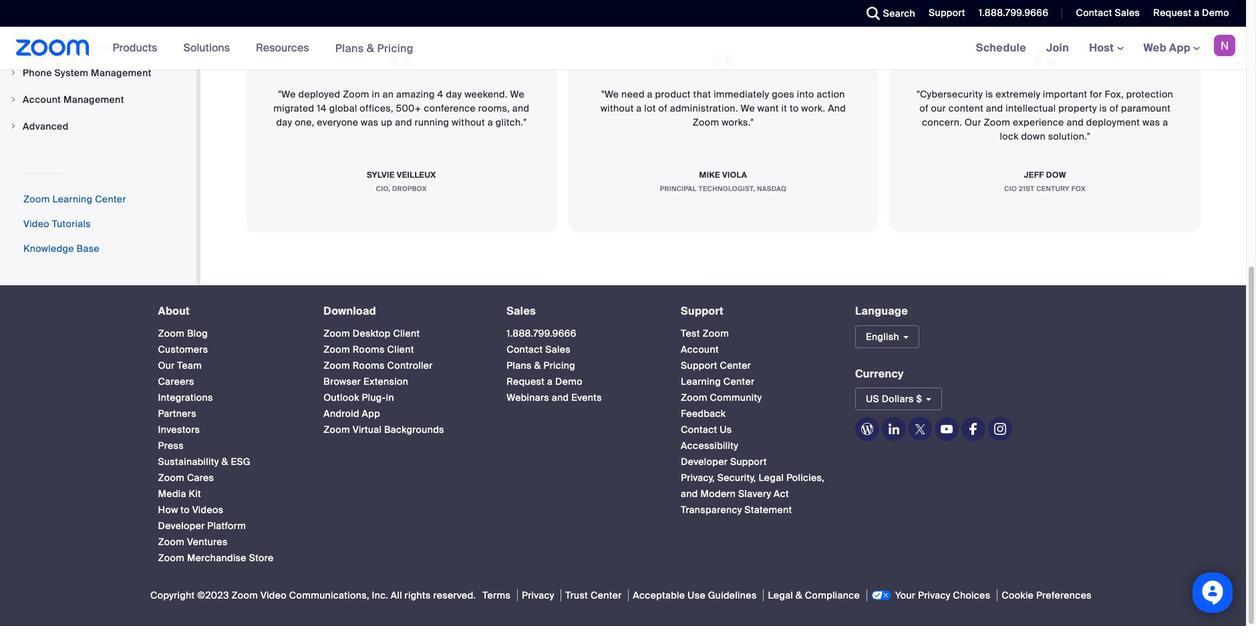 Task type: describe. For each thing, give the bounding box(es) containing it.
was inside "cybersecurity is extremely important for fox, protection of our content and intellectual property is of paramount concern. our zoom experience and deployment was a lock down solution."
[[1143, 116, 1160, 128]]

extension
[[363, 375, 408, 387]]

policies,
[[786, 471, 824, 483]]

developer inside zoom blog customers our team careers integrations partners investors press sustainability & esg zoom cares media kit how to videos developer platform zoom ventures zoom merchandise store
[[158, 520, 205, 532]]

a inside "we deployed zoom in an amazing 4 day weekend. we migrated 14 global offices, 500+ conference rooms, and day one, everyone was up and running without a glitch."
[[488, 116, 493, 128]]

0 vertical spatial request
[[1153, 7, 1192, 19]]

works."
[[722, 116, 754, 128]]

browser extension link
[[324, 375, 408, 387]]

0 vertical spatial is
[[986, 88, 993, 100]]

outlook plug-in link
[[324, 391, 394, 403]]

plug-
[[362, 391, 386, 403]]

browser
[[324, 375, 361, 387]]

and down extremely
[[986, 102, 1003, 114]]

about link
[[158, 304, 190, 318]]

request a demo
[[1153, 7, 1229, 19]]

2 horizontal spatial contact
[[1076, 7, 1112, 19]]

controller
[[387, 359, 433, 371]]

1 horizontal spatial is
[[1099, 102, 1107, 114]]

21st
[[1019, 184, 1035, 193]]

500+
[[396, 102, 421, 114]]

and down property
[[1067, 116, 1084, 128]]

guidelines
[[708, 589, 757, 601]]

& inside the product information navigation
[[367, 41, 374, 55]]

join
[[1046, 41, 1069, 55]]

need
[[621, 88, 645, 100]]

kit
[[189, 487, 201, 499]]

zoom blog customers our team careers integrations partners investors press sustainability & esg zoom cares media kit how to videos developer platform zoom ventures zoom merchandise store
[[158, 327, 274, 564]]

"we for need
[[601, 88, 619, 100]]

center up "community"
[[723, 375, 755, 387]]

security,
[[717, 471, 756, 483]]

demo inside 1.888.799.9666 contact sales plans & pricing request a demo webinars and events
[[555, 375, 583, 387]]

running
[[415, 116, 449, 128]]

web app button
[[1144, 41, 1200, 55]]

"we for deployed
[[278, 88, 296, 100]]

us dollars $
[[866, 393, 922, 405]]

currency
[[855, 367, 904, 381]]

principal
[[660, 184, 697, 193]]

legal & compliance link
[[763, 589, 864, 601]]

to inside zoom blog customers our team careers integrations partners investors press sustainability & esg zoom cares media kit how to videos developer platform zoom ventures zoom merchandise store
[[181, 504, 190, 516]]

0 vertical spatial video
[[23, 218, 49, 230]]

plans inside the product information navigation
[[335, 41, 364, 55]]

1 vertical spatial legal
[[768, 589, 793, 601]]

in inside "zoom desktop client zoom rooms client zoom rooms controller browser extension outlook plug-in android app zoom virtual backgrounds"
[[386, 391, 394, 403]]

advanced menu item
[[0, 114, 196, 139]]

mike viola principal technologist, nasdaq
[[660, 169, 787, 193]]

1.888.799.9666 link
[[507, 327, 577, 339]]

press link
[[158, 439, 184, 451]]

acceptable use guidelines link
[[628, 589, 761, 601]]

0 horizontal spatial learning
[[52, 193, 92, 205]]

legal inside the "test zoom account support center learning center zoom community feedback contact us accessibility developer support privacy, security, legal policies, and modern slavery act transparency statement"
[[759, 471, 784, 483]]

store
[[249, 552, 274, 564]]

reserved.
[[433, 589, 476, 601]]

merchandise
[[187, 552, 246, 564]]

esg
[[231, 455, 251, 467]]

we inside "we need a product that immediately goes into action without a lot of administration. we want it to work. and zoom works."
[[741, 102, 755, 114]]

investors
[[158, 423, 200, 435]]

0 vertical spatial client
[[393, 327, 420, 339]]

was inside "we deployed zoom in an amazing 4 day weekend. we migrated 14 global offices, 500+ conference rooms, and day one, everyone was up and running without a glitch."
[[361, 116, 378, 128]]

administration.
[[670, 102, 738, 114]]

account management
[[23, 94, 124, 106]]

platform
[[207, 520, 246, 532]]

statement
[[745, 504, 792, 516]]

web
[[1144, 41, 1167, 55]]

your privacy choices
[[895, 589, 990, 601]]

paramount
[[1121, 102, 1171, 114]]

product information navigation
[[103, 27, 424, 70]]

trust center
[[565, 589, 622, 601]]

of inside "we need a product that immediately goes into action without a lot of administration. we want it to work. and zoom works."
[[658, 102, 667, 114]]

cookie
[[1002, 589, 1034, 601]]

rights
[[405, 589, 431, 601]]

1 horizontal spatial demo
[[1202, 7, 1229, 19]]

cio
[[1004, 184, 1017, 193]]

privacy link
[[517, 589, 558, 601]]

host button
[[1089, 41, 1123, 55]]

phone system management
[[23, 67, 152, 79]]

profile picture image
[[1214, 35, 1235, 56]]

all
[[391, 589, 402, 601]]

in inside "we deployed zoom in an amazing 4 day weekend. we migrated 14 global offices, 500+ conference rooms, and day one, everyone was up and running without a glitch."
[[372, 88, 380, 100]]

viola
[[722, 169, 747, 180]]

zoom desktop client zoom rooms client zoom rooms controller browser extension outlook plug-in android app zoom virtual backgrounds
[[324, 327, 444, 435]]

webinars and events link
[[507, 391, 602, 403]]

extremely
[[996, 88, 1041, 100]]

us dollars $ button
[[855, 388, 942, 410]]

"we deployed zoom in an amazing 4 day weekend. we migrated 14 global offices, 500+ conference rooms, and day one, everyone was up and running without a glitch."
[[273, 88, 529, 128]]

solutions button
[[183, 27, 236, 69]]

web app
[[1144, 41, 1191, 55]]

zoom logo image
[[16, 39, 89, 56]]

plans & pricing
[[335, 41, 414, 55]]

meetings navigation
[[966, 27, 1246, 70]]

"cybersecurity
[[917, 88, 983, 100]]

1.888.799.9666 contact sales plans & pricing request a demo webinars and events
[[507, 327, 602, 403]]

support right search
[[929, 7, 965, 19]]

a inside 1.888.799.9666 contact sales plans & pricing request a demo webinars and events
[[547, 375, 553, 387]]

team
[[177, 359, 202, 371]]

zoom inside "we need a product that immediately goes into action without a lot of administration. we want it to work. and zoom works."
[[693, 116, 719, 128]]

terms
[[483, 589, 511, 601]]

app inside "zoom desktop client zoom rooms client zoom rooms controller browser extension outlook plug-in android app zoom virtual backgrounds"
[[362, 407, 380, 419]]

right image inside advanced 'menu item'
[[9, 122, 17, 130]]

technologist,
[[699, 184, 755, 193]]

account management menu item
[[0, 87, 196, 112]]

banner containing products
[[0, 27, 1246, 70]]

action
[[817, 88, 845, 100]]

1 vertical spatial client
[[387, 343, 414, 355]]

account inside the "test zoom account support center learning center zoom community feedback contact us accessibility developer support privacy, security, legal policies, and modern slavery act transparency statement"
[[681, 343, 719, 355]]

trust
[[565, 589, 588, 601]]

sylvie
[[367, 169, 395, 180]]

1 vertical spatial sales
[[507, 304, 536, 318]]

14
[[317, 102, 327, 114]]

acceptable
[[633, 589, 685, 601]]

join link
[[1036, 27, 1079, 69]]

intellectual
[[1006, 102, 1056, 114]]

integrations
[[158, 391, 213, 403]]

protection
[[1126, 88, 1173, 100]]

zoom learning center
[[23, 193, 126, 205]]

video tutorials
[[23, 218, 91, 230]]

& inside zoom blog customers our team careers integrations partners investors press sustainability & esg zoom cares media kit how to videos developer platform zoom ventures zoom merchandise store
[[221, 455, 228, 467]]

investors link
[[158, 423, 200, 435]]

request inside 1.888.799.9666 contact sales plans & pricing request a demo webinars and events
[[507, 375, 545, 387]]

1.888.799.9666 for 1.888.799.9666
[[979, 7, 1049, 19]]

0 vertical spatial sales
[[1115, 7, 1140, 19]]

and up glitch."
[[512, 102, 529, 114]]

language
[[855, 304, 908, 318]]

1.888.799.9666 for 1.888.799.9666 contact sales plans & pricing request a demo webinars and events
[[507, 327, 577, 339]]

phone
[[23, 67, 52, 79]]

to inside "we need a product that immediately goes into action without a lot of administration. we want it to work. and zoom works."
[[790, 102, 799, 114]]

cookie preferences link
[[997, 589, 1096, 601]]

desktop
[[353, 327, 391, 339]]

ventures
[[187, 536, 228, 548]]

english button
[[855, 325, 919, 348]]

modern
[[700, 487, 736, 499]]

app inside meetings navigation
[[1169, 41, 1191, 55]]



Task type: locate. For each thing, give the bounding box(es) containing it.
sales link
[[507, 304, 536, 318]]

1 horizontal spatial was
[[1143, 116, 1160, 128]]

slavery
[[738, 487, 771, 499]]

a up lot
[[647, 88, 653, 100]]

sales down 1.888.799.9666 link
[[545, 343, 571, 355]]

1 privacy from the left
[[522, 589, 554, 601]]

right image left phone on the left of page
[[9, 69, 17, 77]]

2 privacy from the left
[[918, 589, 950, 601]]

0 horizontal spatial 1.888.799.9666
[[507, 327, 577, 339]]

sales inside 1.888.799.9666 contact sales plans & pricing request a demo webinars and events
[[545, 343, 571, 355]]

feedback
[[681, 407, 726, 419]]

1 vertical spatial day
[[276, 116, 292, 128]]

0 horizontal spatial app
[[362, 407, 380, 419]]

account up advanced
[[23, 94, 61, 106]]

2 of from the left
[[920, 102, 929, 114]]

management down phone system management menu item
[[63, 94, 124, 106]]

of
[[658, 102, 667, 114], [920, 102, 929, 114], [1110, 102, 1119, 114]]

2 vertical spatial sales
[[545, 343, 571, 355]]

1 vertical spatial demo
[[555, 375, 583, 387]]

0 horizontal spatial developer
[[158, 520, 205, 532]]

0 vertical spatial plans
[[335, 41, 364, 55]]

0 horizontal spatial plans
[[335, 41, 364, 55]]

how
[[158, 504, 178, 516]]

0 vertical spatial account
[[23, 94, 61, 106]]

copyright ©2023 zoom video communications, inc. all rights reserved. terms
[[150, 589, 511, 601]]

right image inside phone system management menu item
[[9, 69, 17, 77]]

0 vertical spatial rooms
[[353, 343, 385, 355]]

center up learning center link
[[720, 359, 751, 371]]

we down immediately
[[741, 102, 755, 114]]

rooms down desktop
[[353, 343, 385, 355]]

without inside "we need a product that immediately goes into action without a lot of administration. we want it to work. and zoom works."
[[601, 102, 634, 114]]

lock
[[1000, 130, 1019, 142]]

work.
[[801, 102, 825, 114]]

1 vertical spatial without
[[452, 116, 485, 128]]

press
[[158, 439, 184, 451]]

property
[[1058, 102, 1097, 114]]

base
[[77, 243, 100, 255]]

and down privacy,
[[681, 487, 698, 499]]

1 vertical spatial we
[[741, 102, 755, 114]]

plans up webinars
[[507, 359, 532, 371]]

feedback button
[[681, 407, 726, 419]]

support
[[929, 7, 965, 19], [681, 304, 724, 318], [681, 359, 717, 371], [730, 455, 767, 467]]

1 horizontal spatial video
[[261, 589, 287, 601]]

our up the careers
[[158, 359, 175, 371]]

and left the events
[[552, 391, 569, 403]]

account inside menu item
[[23, 94, 61, 106]]

0 vertical spatial demo
[[1202, 7, 1229, 19]]

0 horizontal spatial sales
[[507, 304, 536, 318]]

& down 1.888.799.9666 link
[[534, 359, 541, 371]]

1 horizontal spatial to
[[790, 102, 799, 114]]

zoom rooms controller link
[[324, 359, 433, 371]]

into
[[797, 88, 814, 100]]

"we inside "we need a product that immediately goes into action without a lot of administration. we want it to work. and zoom works."
[[601, 88, 619, 100]]

pricing inside 1.888.799.9666 contact sales plans & pricing request a demo webinars and events
[[544, 359, 575, 371]]

developer support link
[[681, 455, 767, 467]]

1 rooms from the top
[[353, 343, 385, 355]]

we inside "we deployed zoom in an amazing 4 day weekend. we migrated 14 global offices, 500+ conference rooms, and day one, everyone was up and running without a glitch."
[[510, 88, 525, 100]]

solutions
[[183, 41, 230, 55]]

support up security,
[[730, 455, 767, 467]]

inc.
[[372, 589, 388, 601]]

1 horizontal spatial 1.888.799.9666
[[979, 7, 1049, 19]]

app
[[1169, 41, 1191, 55], [362, 407, 380, 419]]

rooms down zoom rooms client link
[[353, 359, 385, 371]]

without down conference
[[452, 116, 485, 128]]

a left lot
[[636, 102, 642, 114]]

0 vertical spatial developer
[[681, 455, 728, 467]]

knowledge
[[23, 243, 74, 255]]

1 vertical spatial learning
[[681, 375, 721, 387]]

1 was from the left
[[361, 116, 378, 128]]

up
[[381, 116, 393, 128]]

video down store
[[261, 589, 287, 601]]

client
[[393, 327, 420, 339], [387, 343, 414, 355]]

century
[[1036, 184, 1070, 193]]

0 horizontal spatial "we
[[278, 88, 296, 100]]

veilleux
[[397, 169, 436, 180]]

admin menu menu
[[0, 0, 196, 140]]

1 vertical spatial to
[[181, 504, 190, 516]]

account down test zoom link in the bottom of the page
[[681, 343, 719, 355]]

partners link
[[158, 407, 196, 419]]

pricing up an
[[377, 41, 414, 55]]

1 vertical spatial request
[[507, 375, 545, 387]]

sustainability
[[158, 455, 219, 467]]

in left an
[[372, 88, 380, 100]]

request a demo link
[[1143, 0, 1246, 27], [1153, 7, 1229, 19], [507, 375, 583, 387]]

support down account link
[[681, 359, 717, 371]]

2 rooms from the top
[[353, 359, 385, 371]]

zoom rooms client link
[[324, 343, 414, 355]]

privacy left trust
[[522, 589, 554, 601]]

0 horizontal spatial demo
[[555, 375, 583, 387]]

1 horizontal spatial day
[[446, 88, 462, 100]]

zoom community link
[[681, 391, 762, 403]]

demo up the webinars and events link
[[555, 375, 583, 387]]

test zoom link
[[681, 327, 729, 339]]

to down media kit link
[[181, 504, 190, 516]]

2 horizontal spatial of
[[1110, 102, 1119, 114]]

learning
[[52, 193, 92, 205], [681, 375, 721, 387]]

privacy right your
[[918, 589, 950, 601]]

0 vertical spatial we
[[510, 88, 525, 100]]

zoom cares link
[[158, 471, 214, 483]]

demo up profile picture
[[1202, 7, 1229, 19]]

contact inside 1.888.799.9666 contact sales plans & pricing request a demo webinars and events
[[507, 343, 543, 355]]

0 vertical spatial learning
[[52, 193, 92, 205]]

search button
[[856, 0, 919, 27]]

right image inside account management menu item
[[9, 96, 17, 104]]

amazing
[[396, 88, 435, 100]]

request up web app dropdown button
[[1153, 7, 1192, 19]]

banner
[[0, 27, 1246, 70]]

1 horizontal spatial our
[[965, 116, 981, 128]]

without inside "we deployed zoom in an amazing 4 day weekend. we migrated 14 global offices, 500+ conference rooms, and day one, everyone was up and running without a glitch."
[[452, 116, 485, 128]]

video up knowledge on the top of the page
[[23, 218, 49, 230]]

and
[[512, 102, 529, 114], [986, 102, 1003, 114], [395, 116, 412, 128], [1067, 116, 1084, 128], [552, 391, 569, 403], [681, 487, 698, 499]]

"we inside "we deployed zoom in an amazing 4 day weekend. we migrated 14 global offices, 500+ conference rooms, and day one, everyone was up and running without a glitch."
[[278, 88, 296, 100]]

management down products
[[91, 67, 152, 79]]

we
[[510, 88, 525, 100], [741, 102, 755, 114]]

0 horizontal spatial request
[[507, 375, 545, 387]]

our
[[965, 116, 981, 128], [158, 359, 175, 371]]

0 vertical spatial contact
[[1076, 7, 1112, 19]]

outlook
[[324, 391, 359, 403]]

accessibility
[[681, 439, 738, 451]]

zoom
[[343, 88, 369, 100], [693, 116, 719, 128], [984, 116, 1010, 128], [23, 193, 50, 205], [158, 327, 185, 339], [324, 327, 350, 339], [703, 327, 729, 339], [324, 343, 350, 355], [324, 359, 350, 371], [681, 391, 707, 403], [324, 423, 350, 435], [158, 471, 185, 483], [158, 536, 185, 548], [158, 552, 185, 564], [232, 589, 258, 601]]

our down content
[[965, 116, 981, 128]]

is down for
[[1099, 102, 1107, 114]]

0 horizontal spatial video
[[23, 218, 49, 230]]

0 vertical spatial day
[[446, 88, 462, 100]]

0 vertical spatial 1.888.799.9666
[[979, 7, 1049, 19]]

media kit link
[[158, 487, 201, 499]]

2 horizontal spatial sales
[[1115, 7, 1140, 19]]

1 of from the left
[[658, 102, 667, 114]]

legal up act
[[759, 471, 784, 483]]

0 vertical spatial to
[[790, 102, 799, 114]]

0 vertical spatial our
[[965, 116, 981, 128]]

english
[[866, 330, 899, 342]]

test
[[681, 327, 700, 339]]

phone system management menu item
[[0, 60, 196, 86]]

0 horizontal spatial we
[[510, 88, 525, 100]]

1.888.799.9666 inside 1.888.799.9666 contact sales plans & pricing request a demo webinars and events
[[507, 327, 577, 339]]

1 vertical spatial is
[[1099, 102, 1107, 114]]

day right 4
[[446, 88, 462, 100]]

was down offices,
[[361, 116, 378, 128]]

of right lot
[[658, 102, 667, 114]]

1 "we from the left
[[278, 88, 296, 100]]

2 vertical spatial contact
[[681, 423, 717, 435]]

0 vertical spatial pricing
[[377, 41, 414, 55]]

1.888.799.9666 down "sales" link on the left
[[507, 327, 577, 339]]

0 horizontal spatial without
[[452, 116, 485, 128]]

1 horizontal spatial we
[[741, 102, 755, 114]]

and inside the "test zoom account support center learning center zoom community feedback contact us accessibility developer support privacy, security, legal policies, and modern slavery act transparency statement"
[[681, 487, 698, 499]]

1 vertical spatial our
[[158, 359, 175, 371]]

1.888.799.9666 up schedule
[[979, 7, 1049, 19]]

events
[[571, 391, 602, 403]]

contact down feedback
[[681, 423, 717, 435]]

zoom blog link
[[158, 327, 208, 339]]

zoom inside "we deployed zoom in an amazing 4 day weekend. we migrated 14 global offices, 500+ conference rooms, and day one, everyone was up and running without a glitch."
[[343, 88, 369, 100]]

contact inside the "test zoom account support center learning center zoom community feedback contact us accessibility developer support privacy, security, legal policies, and modern slavery act transparency statement"
[[681, 423, 717, 435]]

important
[[1043, 88, 1087, 100]]

1 horizontal spatial plans
[[507, 359, 532, 371]]

app right web
[[1169, 41, 1191, 55]]

2 vertical spatial right image
[[9, 122, 17, 130]]

1 horizontal spatial sales
[[545, 343, 571, 355]]

request up webinars
[[507, 375, 545, 387]]

in down extension
[[386, 391, 394, 403]]

1 horizontal spatial of
[[920, 102, 929, 114]]

& left the esg
[[221, 455, 228, 467]]

1 horizontal spatial contact
[[681, 423, 717, 435]]

"we up migrated
[[278, 88, 296, 100]]

0 horizontal spatial was
[[361, 116, 378, 128]]

a up the webinars and events link
[[547, 375, 553, 387]]

terms link
[[479, 589, 515, 601]]

0 horizontal spatial pricing
[[377, 41, 414, 55]]

videos
[[192, 504, 223, 516]]

©2023
[[197, 589, 229, 601]]

fox
[[1071, 184, 1086, 193]]

without
[[601, 102, 634, 114], [452, 116, 485, 128]]

legal right guidelines
[[768, 589, 793, 601]]

copyright
[[150, 589, 195, 601]]

3 right image from the top
[[9, 122, 17, 130]]

& inside 1.888.799.9666 contact sales plans & pricing request a demo webinars and events
[[534, 359, 541, 371]]

contact up 'host'
[[1076, 7, 1112, 19]]

plans up "deployed"
[[335, 41, 364, 55]]

zoom inside "cybersecurity is extremely important for fox, protection of our content and intellectual property is of paramount concern. our zoom experience and deployment was a lock down solution."
[[984, 116, 1010, 128]]

1 vertical spatial video
[[261, 589, 287, 601]]

0 vertical spatial right image
[[9, 69, 17, 77]]

right image left advanced
[[9, 122, 17, 130]]

to right it at the top right of page
[[790, 102, 799, 114]]

1 horizontal spatial account
[[681, 343, 719, 355]]

1 vertical spatial in
[[386, 391, 394, 403]]

is left extremely
[[986, 88, 993, 100]]

video
[[23, 218, 49, 230], [261, 589, 287, 601]]

0 vertical spatial app
[[1169, 41, 1191, 55]]

offices,
[[360, 102, 393, 114]]

management inside account management menu item
[[63, 94, 124, 106]]

day down migrated
[[276, 116, 292, 128]]

1 vertical spatial plans
[[507, 359, 532, 371]]

2 right image from the top
[[9, 96, 17, 104]]

our inside zoom blog customers our team careers integrations partners investors press sustainability & esg zoom cares media kit how to videos developer platform zoom ventures zoom merchandise store
[[158, 359, 175, 371]]

1 vertical spatial pricing
[[544, 359, 575, 371]]

center right trust
[[591, 589, 622, 601]]

right image
[[9, 69, 17, 77], [9, 96, 17, 104], [9, 122, 17, 130]]

it
[[781, 102, 787, 114]]

1 vertical spatial contact
[[507, 343, 543, 355]]

a inside "cybersecurity is extremely important for fox, protection of our content and intellectual property is of paramount concern. our zoom experience and deployment was a lock down solution."
[[1163, 116, 1168, 128]]

1 horizontal spatial learning
[[681, 375, 721, 387]]

0 horizontal spatial privacy
[[522, 589, 554, 601]]

1 vertical spatial right image
[[9, 96, 17, 104]]

1 horizontal spatial pricing
[[544, 359, 575, 371]]

contact sales
[[1076, 7, 1140, 19]]

products button
[[113, 27, 163, 69]]

& up offices,
[[367, 41, 374, 55]]

1 horizontal spatial app
[[1169, 41, 1191, 55]]

right image for phone
[[9, 69, 17, 77]]

1 horizontal spatial without
[[601, 102, 634, 114]]

1 horizontal spatial developer
[[681, 455, 728, 467]]

jeff dow cio 21st century fox
[[1004, 169, 1086, 193]]

zoom learning center link
[[23, 193, 126, 205]]

plans inside 1.888.799.9666 contact sales plans & pricing request a demo webinars and events
[[507, 359, 532, 371]]

search
[[883, 7, 915, 19]]

2 was from the left
[[1143, 116, 1160, 128]]

1 horizontal spatial privacy
[[918, 589, 950, 601]]

resources
[[256, 41, 309, 55]]

learning down support center link at the bottom right of page
[[681, 375, 721, 387]]

a up web app dropdown button
[[1194, 7, 1200, 19]]

our inside "cybersecurity is extremely important for fox, protection of our content and intellectual property is of paramount concern. our zoom experience and deployment was a lock down solution."
[[965, 116, 981, 128]]

rooms
[[353, 343, 385, 355], [353, 359, 385, 371]]

0 horizontal spatial our
[[158, 359, 175, 371]]

developer down how to videos link on the left
[[158, 520, 205, 532]]

0 horizontal spatial of
[[658, 102, 667, 114]]

knowledge base
[[23, 243, 100, 255]]

of left our
[[920, 102, 929, 114]]

1 vertical spatial account
[[681, 343, 719, 355]]

privacy, security, legal policies, and modern slavery act transparency statement link
[[681, 471, 824, 516]]

1 vertical spatial management
[[63, 94, 124, 106]]

sales up 1.888.799.9666 link
[[507, 304, 536, 318]]

and inside 1.888.799.9666 contact sales plans & pricing request a demo webinars and events
[[552, 391, 569, 403]]

management
[[91, 67, 152, 79], [63, 94, 124, 106]]

0 vertical spatial without
[[601, 102, 634, 114]]

and down 500+
[[395, 116, 412, 128]]

dollars
[[882, 393, 914, 405]]

1 vertical spatial 1.888.799.9666
[[507, 327, 577, 339]]

learning up tutorials
[[52, 193, 92, 205]]

1.888.799.9666
[[979, 7, 1049, 19], [507, 327, 577, 339]]

0 vertical spatial legal
[[759, 471, 784, 483]]

we up glitch."
[[510, 88, 525, 100]]

1 right image from the top
[[9, 69, 17, 77]]

0 horizontal spatial is
[[986, 88, 993, 100]]

was
[[361, 116, 378, 128], [1143, 116, 1160, 128]]

a down paramount
[[1163, 116, 1168, 128]]

0 vertical spatial in
[[372, 88, 380, 100]]

us
[[720, 423, 732, 435]]

developer inside the "test zoom account support center learning center zoom community feedback contact us accessibility developer support privacy, security, legal policies, and modern slavery act transparency statement"
[[681, 455, 728, 467]]

support up test zoom link in the bottom of the page
[[681, 304, 724, 318]]

0 horizontal spatial in
[[372, 88, 380, 100]]

1 vertical spatial app
[[362, 407, 380, 419]]

a down rooms, on the top left of page
[[488, 116, 493, 128]]

2 "we from the left
[[601, 88, 619, 100]]

developer down accessibility
[[681, 455, 728, 467]]

deployment
[[1086, 116, 1140, 128]]

1 horizontal spatial "we
[[601, 88, 619, 100]]

management inside phone system management menu item
[[91, 67, 152, 79]]

compliance
[[805, 589, 860, 601]]

right image for account
[[9, 96, 17, 104]]

"we left the need on the top
[[601, 88, 619, 100]]

right image left account management
[[9, 96, 17, 104]]

center up base
[[95, 193, 126, 205]]

choices
[[953, 589, 990, 601]]

1 vertical spatial developer
[[158, 520, 205, 532]]

video tutorials link
[[23, 218, 91, 230]]

0 horizontal spatial contact
[[507, 343, 543, 355]]

0 horizontal spatial day
[[276, 116, 292, 128]]

preferences
[[1036, 589, 1092, 601]]

1 vertical spatial rooms
[[353, 359, 385, 371]]

app down plug-
[[362, 407, 380, 419]]

3 of from the left
[[1110, 102, 1119, 114]]

privacy,
[[681, 471, 715, 483]]

sales up "host" dropdown button in the top of the page
[[1115, 7, 1140, 19]]

without down the need on the top
[[601, 102, 634, 114]]

contact down 1.888.799.9666 link
[[507, 343, 543, 355]]

$
[[916, 393, 922, 405]]

0 vertical spatial management
[[91, 67, 152, 79]]

0 horizontal spatial account
[[23, 94, 61, 106]]

of down fox,
[[1110, 102, 1119, 114]]

pricing inside the product information navigation
[[377, 41, 414, 55]]

"cybersecurity is extremely important for fox, protection of our content and intellectual property is of paramount concern. our zoom experience and deployment was a lock down solution."
[[917, 88, 1173, 142]]

& left "compliance"
[[796, 589, 803, 601]]

0 horizontal spatial to
[[181, 504, 190, 516]]

1 horizontal spatial in
[[386, 391, 394, 403]]

pricing up the webinars and events link
[[544, 359, 575, 371]]

learning inside the "test zoom account support center learning center zoom community feedback contact us accessibility developer support privacy, security, legal policies, and modern slavery act transparency statement"
[[681, 375, 721, 387]]

was down paramount
[[1143, 116, 1160, 128]]

1 horizontal spatial request
[[1153, 7, 1192, 19]]

trust center link
[[561, 589, 626, 601]]

schedule link
[[966, 27, 1036, 69]]



Task type: vqa. For each thing, say whether or not it's contained in the screenshot.
need
yes



